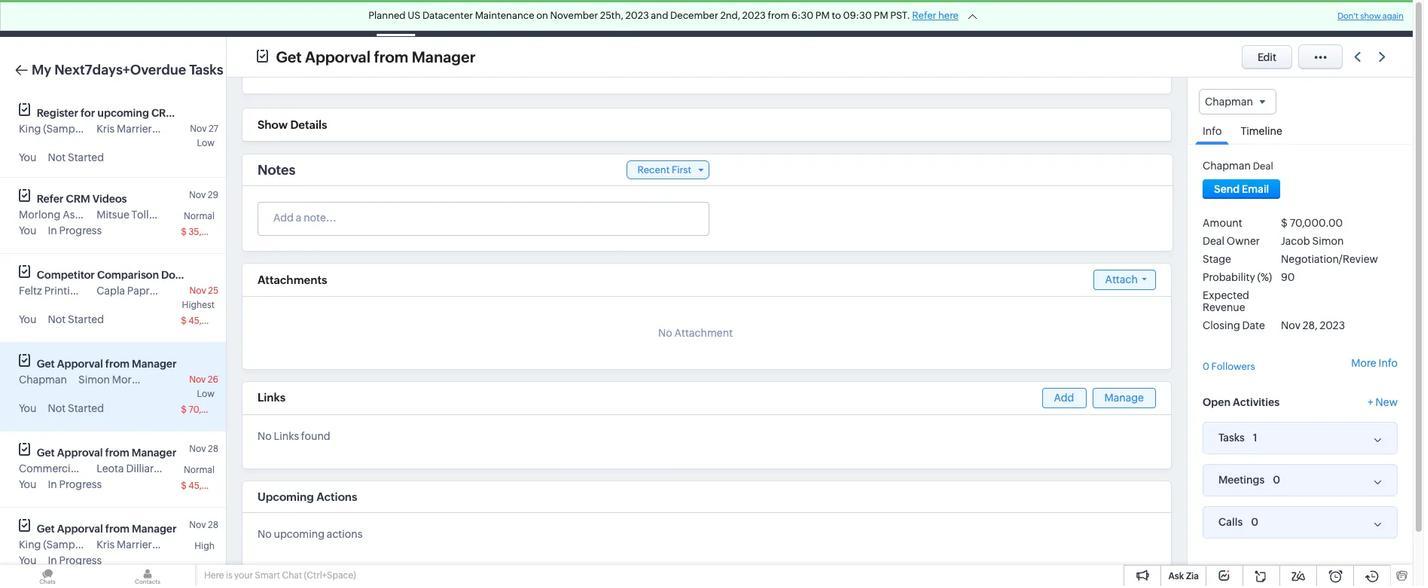 Task type: vqa. For each thing, say whether or not it's contained in the screenshot.


Task type: describe. For each thing, give the bounding box(es) containing it.
0 horizontal spatial meetings
[[433, 12, 479, 24]]

1 vertical spatial get apporval from manager
[[37, 523, 177, 535]]

products
[[682, 12, 726, 24]]

nov inside register for upcoming crm webinars nov 27
[[190, 124, 207, 134]]

chapman deal
[[1203, 160, 1274, 172]]

add
[[1054, 392, 1075, 404]]

upcoming
[[258, 490, 314, 503]]

capla
[[97, 285, 125, 297]]

show
[[1361, 11, 1381, 20]]

$ for capla paprocki (sample)
[[181, 316, 187, 326]]

not started for (sample)
[[48, 151, 104, 163]]

here
[[939, 10, 959, 21]]

don't show again
[[1338, 11, 1404, 20]]

attach
[[1106, 273, 1138, 286]]

0 horizontal spatial refer
[[37, 193, 64, 205]]

associates
[[63, 209, 115, 221]]

chats image
[[0, 565, 95, 586]]

found
[[301, 430, 331, 442]]

datacenter
[[423, 10, 473, 21]]

from up contacts image
[[105, 523, 130, 535]]

no for links
[[258, 430, 272, 442]]

nov 28 for leota dilliard (sample)
[[189, 444, 218, 454]]

1 horizontal spatial calls
[[1219, 516, 1243, 528]]

3 started from the top
[[68, 402, 104, 414]]

not for printing
[[48, 313, 66, 325]]

normal for leota dilliard (sample)
[[184, 465, 215, 475]]

1 horizontal spatial tasks
[[383, 12, 409, 24]]

45,000.00 for leota dilliard (sample)
[[188, 481, 235, 491]]

quotes
[[751, 12, 787, 24]]

marrier for in progress
[[117, 539, 152, 551]]

0 for calls
[[1251, 516, 1259, 528]]

manager inside get apporval from manager nov 26
[[132, 358, 177, 370]]

meetings link
[[421, 0, 491, 37]]

1 horizontal spatial refer
[[913, 10, 937, 21]]

service
[[85, 285, 122, 297]]

amount
[[1203, 217, 1243, 229]]

4 you from the top
[[19, 402, 37, 414]]

2 horizontal spatial tasks
[[1219, 432, 1245, 444]]

1 horizontal spatial meetings
[[1219, 474, 1265, 486]]

setup element
[[1306, 0, 1336, 37]]

25th,
[[600, 10, 624, 21]]

09:30
[[843, 10, 872, 21]]

show details
[[258, 118, 327, 131]]

signals element
[[1216, 0, 1245, 37]]

here
[[204, 570, 224, 581]]

analytics link
[[601, 0, 670, 37]]

king (sample) for not
[[19, 123, 87, 135]]

kris for not started
[[97, 123, 115, 135]]

sales orders
[[811, 12, 872, 24]]

get apporval from manager nov 26
[[37, 358, 218, 385]]

more
[[1352, 357, 1377, 369]]

feltz printing service
[[19, 285, 122, 297]]

nov left 29
[[189, 190, 206, 200]]

0 horizontal spatial 2023
[[626, 10, 649, 21]]

in progress for associates
[[48, 225, 102, 237]]

capla paprocki (sample)
[[97, 285, 216, 297]]

in for king
[[48, 554, 57, 567]]

mitsue
[[97, 209, 129, 221]]

nov up high
[[189, 520, 206, 530]]

35,000.00
[[188, 227, 234, 237]]

maintenance
[[475, 10, 535, 21]]

show
[[258, 118, 288, 131]]

closing
[[1203, 320, 1241, 332]]

no attachment
[[658, 327, 733, 339]]

upgrade
[[1070, 19, 1114, 29]]

your
[[234, 570, 253, 581]]

ask
[[1169, 571, 1184, 582]]

king for get apporval from manager
[[19, 539, 41, 551]]

nov 28 for kris marrier (sample)
[[189, 520, 218, 530]]

(ctrl+space)
[[304, 570, 356, 581]]

calls link
[[491, 0, 539, 37]]

trial
[[1107, 7, 1126, 18]]

sales
[[811, 12, 836, 24]]

probability
[[1203, 271, 1256, 283]]

progress for (sample)
[[59, 554, 102, 567]]

no links found
[[258, 430, 331, 442]]

commercial press
[[19, 463, 107, 475]]

progress for associates
[[59, 225, 102, 237]]

closing date
[[1203, 320, 1266, 332]]

26
[[208, 374, 218, 385]]

2 vertical spatial crm
[[66, 193, 90, 205]]

highest
[[182, 300, 215, 310]]

2 pm from the left
[[874, 10, 889, 21]]

timeline
[[1241, 125, 1283, 137]]

1 vertical spatial links
[[274, 430, 299, 442]]

morasca
[[112, 374, 154, 386]]

marketplace element
[[1275, 0, 1306, 37]]

more info
[[1352, 357, 1398, 369]]

nov 28, 2023
[[1281, 320, 1346, 332]]

$ up jacob
[[1281, 217, 1288, 229]]

crm inside register for upcoming crm webinars nov 27
[[151, 107, 176, 119]]

marrier for not started
[[117, 123, 152, 135]]

2 vertical spatial chapman
[[19, 374, 67, 386]]

2nd,
[[721, 10, 741, 21]]

activities
[[1233, 396, 1280, 408]]

0 vertical spatial apporval
[[305, 48, 371, 65]]

next7days+overdue
[[54, 62, 186, 78]]

low for simon morasca (sample)
[[197, 389, 215, 399]]

first
[[672, 164, 692, 176]]

from left 6:30
[[768, 10, 790, 21]]

morlong associates
[[19, 209, 115, 221]]

2 vertical spatial apporval
[[57, 523, 103, 535]]

register
[[37, 107, 78, 119]]

and
[[651, 10, 669, 21]]

zia
[[1186, 571, 1199, 582]]

negotiation/review
[[1281, 253, 1379, 265]]

jacob simon
[[1281, 235, 1344, 247]]

1 horizontal spatial 2023
[[743, 10, 766, 21]]

1 horizontal spatial get apporval from manager
[[276, 48, 476, 65]]

(sample) down webinars
[[154, 123, 198, 135]]

open activities
[[1203, 396, 1280, 408]]

progress for press
[[59, 478, 102, 490]]

details
[[290, 118, 327, 131]]

6:30
[[792, 10, 814, 21]]

2 vertical spatial no
[[258, 528, 272, 540]]

new
[[1376, 396, 1398, 408]]

register for upcoming crm webinars nov 27
[[37, 107, 225, 134]]

crm link
[[12, 11, 67, 26]]

leota dilliard (sample)
[[97, 463, 206, 475]]

morlong
[[19, 209, 61, 221]]

0 horizontal spatial 0
[[1203, 361, 1210, 372]]

notes
[[258, 162, 296, 178]]

paprocki
[[127, 285, 170, 297]]

nov inside competitor comparison document nov 25
[[189, 286, 206, 296]]

open
[[1203, 396, 1231, 408]]

no for attachments
[[658, 327, 673, 339]]

us
[[408, 10, 421, 21]]

tollner
[[132, 209, 165, 221]]

chat
[[282, 570, 302, 581]]

feltz
[[19, 285, 42, 297]]

ask zia
[[1169, 571, 1199, 582]]

0 followers
[[1203, 361, 1256, 372]]

planned us datacenter maintenance on november 25th, 2023 and december 2nd, 2023 from 6:30 pm to 09:30 pm pst. refer here
[[369, 10, 959, 21]]

refer here link
[[913, 10, 959, 21]]

2 horizontal spatial 2023
[[1320, 320, 1346, 332]]

1 horizontal spatial info
[[1379, 357, 1398, 369]]

high
[[195, 541, 215, 551]]

from up leota
[[105, 447, 129, 459]]

profile image
[[1336, 0, 1379, 37]]

approval
[[57, 447, 103, 459]]

calls inside "link"
[[503, 12, 527, 24]]

1 vertical spatial tasks
[[189, 62, 224, 78]]

$ for simon morasca (sample)
[[181, 405, 187, 415]]

jacob
[[1281, 235, 1311, 247]]

chapman inside field
[[1205, 96, 1254, 108]]



Task type: locate. For each thing, give the bounding box(es) containing it.
quotes link
[[739, 0, 799, 37]]

$ 45,000.00 for leota dilliard (sample)
[[181, 481, 235, 491]]

pm left pst.
[[874, 10, 889, 21]]

45,000.00 for capla paprocki (sample)
[[188, 316, 235, 326]]

1 started from the top
[[68, 151, 104, 163]]

Chapman field
[[1199, 89, 1277, 115]]

tasks left datacenter
[[383, 12, 409, 24]]

crm up my
[[36, 11, 67, 26]]

2 vertical spatial tasks
[[1219, 432, 1245, 444]]

1 king (sample) from the top
[[19, 123, 87, 135]]

45,000.00 up high
[[188, 481, 235, 491]]

get up commercial
[[37, 447, 55, 459]]

(sample) up contacts image
[[154, 539, 198, 551]]

0 vertical spatial info
[[1203, 125, 1222, 137]]

Add a note... field
[[258, 210, 708, 225]]

reports link
[[539, 0, 601, 37]]

1 vertical spatial $ 70,000.00
[[181, 405, 234, 415]]

contacts image
[[100, 565, 195, 586]]

upcoming inside register for upcoming crm webinars nov 27
[[97, 107, 149, 119]]

0 vertical spatial low
[[197, 138, 215, 148]]

3 not from the top
[[48, 402, 66, 414]]

upcoming actions
[[258, 490, 357, 503]]

2 $ 45,000.00 from the top
[[181, 481, 235, 491]]

from down tasks link
[[374, 48, 409, 65]]

0 vertical spatial $ 45,000.00
[[181, 316, 235, 326]]

comparison
[[97, 269, 159, 281]]

$ 70,000.00 up "jacob simon"
[[1281, 217, 1343, 229]]

apporval up simon morasca (sample)
[[57, 358, 103, 370]]

started for (sample)
[[68, 151, 104, 163]]

chapman link
[[1203, 160, 1251, 172]]

1 vertical spatial marrier
[[117, 539, 152, 551]]

1 28 from the top
[[208, 444, 218, 454]]

0 horizontal spatial info
[[1203, 125, 1222, 137]]

1 vertical spatial in
[[48, 478, 57, 490]]

in for commercial
[[48, 478, 57, 490]]

1 vertical spatial simon
[[78, 374, 110, 386]]

2 45,000.00 from the top
[[188, 481, 235, 491]]

70,000.00
[[1290, 217, 1343, 229], [188, 405, 234, 415]]

manager up simon morasca (sample)
[[132, 358, 177, 370]]

marrier down my next7days+overdue tasks
[[117, 123, 152, 135]]

$ down highest
[[181, 316, 187, 326]]

1 horizontal spatial deal
[[1253, 161, 1274, 172]]

45,000.00
[[188, 316, 235, 326], [188, 481, 235, 491]]

2023 right 28,
[[1320, 320, 1346, 332]]

1 vertical spatial $ 45,000.00
[[181, 481, 235, 491]]

pst.
[[891, 10, 911, 21]]

videos
[[92, 193, 127, 205]]

6 you from the top
[[19, 554, 37, 567]]

normal
[[184, 211, 215, 221], [184, 465, 215, 475]]

from
[[768, 10, 790, 21], [374, 48, 409, 65], [105, 358, 130, 370], [105, 447, 129, 459], [105, 523, 130, 535]]

signals image
[[1225, 12, 1236, 25]]

owner
[[1227, 235, 1260, 247]]

1 in progress from the top
[[48, 225, 102, 237]]

1 normal from the top
[[184, 211, 215, 221]]

0 horizontal spatial $ 70,000.00
[[181, 405, 234, 415]]

chapman
[[1205, 96, 1254, 108], [1203, 160, 1251, 172], [19, 374, 67, 386]]

0 vertical spatial 45,000.00
[[188, 316, 235, 326]]

press
[[81, 463, 107, 475]]

kris marrier (sample) down webinars
[[97, 123, 198, 135]]

simon up negotiation/review
[[1313, 235, 1344, 247]]

3 in progress from the top
[[48, 554, 102, 567]]

attach link
[[1094, 270, 1156, 290]]

deal down timeline
[[1253, 161, 1274, 172]]

1 vertical spatial kris
[[97, 539, 115, 551]]

links left found
[[274, 430, 299, 442]]

no up smart
[[258, 528, 272, 540]]

again
[[1383, 11, 1404, 20]]

deal inside chapman deal
[[1253, 161, 1274, 172]]

2 started from the top
[[68, 313, 104, 325]]

crm left webinars
[[151, 107, 176, 119]]

$ 45,000.00
[[181, 316, 235, 326], [181, 481, 235, 491]]

my next7days+overdue tasks
[[32, 62, 224, 78]]

1 45,000.00 from the top
[[188, 316, 235, 326]]

for
[[81, 107, 95, 119]]

low for kris marrier (sample)
[[197, 138, 215, 148]]

0 vertical spatial meetings
[[433, 12, 479, 24]]

from inside get apporval from manager nov 26
[[105, 358, 130, 370]]

webinars
[[178, 107, 225, 119]]

deal
[[1253, 161, 1274, 172], [1203, 235, 1225, 247]]

1 progress from the top
[[59, 225, 102, 237]]

2 not started from the top
[[48, 313, 104, 325]]

1 vertical spatial king
[[19, 539, 41, 551]]

previous record image
[[1355, 52, 1361, 62]]

1 nov 28 from the top
[[189, 444, 218, 454]]

2023 left and
[[626, 10, 649, 21]]

2 vertical spatial not started
[[48, 402, 104, 414]]

2 vertical spatial progress
[[59, 554, 102, 567]]

competitor
[[37, 269, 95, 281]]

leota
[[97, 463, 124, 475]]

links up the no links found
[[258, 391, 286, 404]]

(sample) down nov 29
[[167, 209, 211, 221]]

2 vertical spatial 0
[[1251, 516, 1259, 528]]

december
[[671, 10, 719, 21]]

1 kris from the top
[[97, 123, 115, 135]]

manage
[[1105, 392, 1144, 404]]

2 kris from the top
[[97, 539, 115, 551]]

1 vertical spatial not
[[48, 313, 66, 325]]

3 not started from the top
[[48, 402, 104, 414]]

kris marrier (sample) for in progress
[[97, 539, 198, 551]]

apporval up chats image
[[57, 523, 103, 535]]

2 normal from the top
[[184, 465, 215, 475]]

november
[[550, 10, 598, 21]]

0 vertical spatial kris
[[97, 123, 115, 135]]

28 up high
[[208, 520, 218, 530]]

kris marrier (sample)
[[97, 123, 198, 135], [97, 539, 198, 551]]

services link
[[884, 0, 950, 37]]

(%)
[[1258, 271, 1273, 283]]

$ for leota dilliard (sample)
[[181, 481, 187, 491]]

actions
[[327, 528, 363, 540]]

simon
[[1313, 235, 1344, 247], [78, 374, 110, 386]]

started up "approval"
[[68, 402, 104, 414]]

1 vertical spatial crm
[[151, 107, 176, 119]]

pm left the to
[[816, 10, 830, 21]]

info right more
[[1379, 357, 1398, 369]]

followers
[[1212, 361, 1256, 372]]

1 vertical spatial meetings
[[1219, 474, 1265, 486]]

0 horizontal spatial get apporval from manager
[[37, 523, 177, 535]]

nov left 28,
[[1281, 320, 1301, 332]]

1 low from the top
[[197, 138, 215, 148]]

upcoming right 'for'
[[97, 107, 149, 119]]

kris
[[97, 123, 115, 135], [97, 539, 115, 551]]

2 vertical spatial in progress
[[48, 554, 102, 567]]

1 vertical spatial refer
[[37, 193, 64, 205]]

king (sample) for in
[[19, 539, 87, 551]]

not down register
[[48, 151, 66, 163]]

not started up refer crm videos
[[48, 151, 104, 163]]

king (sample) up chats image
[[19, 539, 87, 551]]

kris up contacts image
[[97, 539, 115, 551]]

0 vertical spatial in progress
[[48, 225, 102, 237]]

0 vertical spatial refer
[[913, 10, 937, 21]]

in progress for (sample)
[[48, 554, 102, 567]]

apporval down planned
[[305, 48, 371, 65]]

manage link
[[1093, 388, 1156, 408]]

timeline link
[[1234, 115, 1290, 144]]

0 vertical spatial progress
[[59, 225, 102, 237]]

0 horizontal spatial simon
[[78, 374, 110, 386]]

1 horizontal spatial 70,000.00
[[1290, 217, 1343, 229]]

get up chats image
[[37, 523, 55, 535]]

0 horizontal spatial 70,000.00
[[188, 405, 234, 415]]

normal for mitsue tollner (sample)
[[184, 211, 215, 221]]

1 kris marrier (sample) from the top
[[97, 123, 198, 135]]

nov up leota dilliard (sample)
[[189, 444, 206, 454]]

$ 70,000.00
[[1281, 217, 1343, 229], [181, 405, 234, 415]]

(sample) up highest
[[172, 285, 216, 297]]

1 horizontal spatial simon
[[1313, 235, 1344, 247]]

meetings right 'us'
[[433, 12, 479, 24]]

is
[[226, 570, 232, 581]]

0 vertical spatial 0
[[1203, 361, 1210, 372]]

2 progress from the top
[[59, 478, 102, 490]]

1 not started from the top
[[48, 151, 104, 163]]

get apporval from manager down planned
[[276, 48, 476, 65]]

0 vertical spatial $ 70,000.00
[[1281, 217, 1343, 229]]

2 vertical spatial started
[[68, 402, 104, 414]]

deal owner
[[1203, 235, 1260, 247]]

0 vertical spatial not
[[48, 151, 66, 163]]

analytics
[[613, 12, 658, 24]]

0 vertical spatial nov 28
[[189, 444, 218, 454]]

low down 27
[[197, 138, 215, 148]]

stage
[[1203, 253, 1232, 265]]

0 horizontal spatial calls
[[503, 12, 527, 24]]

low
[[197, 138, 215, 148], [197, 389, 215, 399]]

refer right pst.
[[913, 10, 937, 21]]

calls
[[503, 12, 527, 24], [1219, 516, 1243, 528]]

1 $ 45,000.00 from the top
[[181, 316, 235, 326]]

0 vertical spatial crm
[[36, 11, 67, 26]]

apporval
[[305, 48, 371, 65], [57, 358, 103, 370], [57, 523, 103, 535]]

2 marrier from the top
[[117, 539, 152, 551]]

nov 28 up leota dilliard (sample)
[[189, 444, 218, 454]]

next record image
[[1379, 52, 1389, 62]]

expected
[[1203, 289, 1250, 301]]

1 vertical spatial 45,000.00
[[188, 481, 235, 491]]

2 you from the top
[[19, 225, 37, 237]]

1 vertical spatial chapman
[[1203, 160, 1251, 172]]

0 vertical spatial started
[[68, 151, 104, 163]]

my
[[32, 62, 51, 78]]

nov left 27
[[190, 124, 207, 134]]

$ 45,000.00 down leota dilliard (sample)
[[181, 481, 235, 491]]

0 horizontal spatial pm
[[816, 10, 830, 21]]

(sample) down register
[[43, 123, 87, 135]]

1 horizontal spatial $ 70,000.00
[[1281, 217, 1343, 229]]

1 king from the top
[[19, 123, 41, 135]]

tasks left 1
[[1219, 432, 1245, 444]]

1 horizontal spatial pm
[[874, 10, 889, 21]]

1 pm from the left
[[816, 10, 830, 21]]

5 you from the top
[[19, 478, 37, 490]]

70,000.00 up "jacob simon"
[[1290, 217, 1343, 229]]

0 vertical spatial 70,000.00
[[1290, 217, 1343, 229]]

2 28 from the top
[[208, 520, 218, 530]]

29
[[208, 190, 218, 200]]

king down register
[[19, 123, 41, 135]]

0 vertical spatial calls
[[503, 12, 527, 24]]

revenue
[[1203, 301, 1246, 314]]

document
[[161, 269, 214, 281]]

3 you from the top
[[19, 313, 37, 325]]

1 vertical spatial in progress
[[48, 478, 102, 490]]

not started up "approval"
[[48, 402, 104, 414]]

not for (sample)
[[48, 151, 66, 163]]

king (sample) down register
[[19, 123, 87, 135]]

1 you from the top
[[19, 151, 37, 163]]

crm up "associates"
[[66, 193, 90, 205]]

1 vertical spatial 28
[[208, 520, 218, 530]]

low down 26
[[197, 389, 215, 399]]

1 vertical spatial normal
[[184, 465, 215, 475]]

0 horizontal spatial tasks
[[189, 62, 224, 78]]

normal right the dilliard
[[184, 465, 215, 475]]

info link
[[1196, 115, 1230, 145]]

0 vertical spatial in
[[48, 225, 57, 237]]

not started down the feltz printing service
[[48, 313, 104, 325]]

70,000.00 down 26
[[188, 405, 234, 415]]

not up "approval"
[[48, 402, 66, 414]]

45,000.00 down highest
[[188, 316, 235, 326]]

in for morlong
[[48, 225, 57, 237]]

0 vertical spatial king (sample)
[[19, 123, 87, 135]]

$ 35,000.00
[[181, 227, 234, 237]]

28 down 26
[[208, 444, 218, 454]]

manager down "meetings" link
[[412, 48, 476, 65]]

2 in from the top
[[48, 478, 57, 490]]

$ 45,000.00 down highest
[[181, 316, 235, 326]]

no
[[658, 327, 673, 339], [258, 430, 272, 442], [258, 528, 272, 540]]

2 low from the top
[[197, 389, 215, 399]]

not down printing
[[48, 313, 66, 325]]

nov 28 up high
[[189, 520, 218, 530]]

1 vertical spatial started
[[68, 313, 104, 325]]

in progress for press
[[48, 478, 102, 490]]

simon left morasca
[[78, 374, 110, 386]]

$ 45,000.00 for capla paprocki (sample)
[[181, 316, 235, 326]]

(sample) up chats image
[[43, 539, 87, 551]]

upcoming
[[97, 107, 149, 119], [274, 528, 325, 540]]

refer up morlong
[[37, 193, 64, 205]]

enterprise-
[[1058, 7, 1107, 18]]

2 vertical spatial not
[[48, 402, 66, 414]]

$ down leota dilliard (sample)
[[181, 481, 187, 491]]

+
[[1368, 396, 1374, 408]]

None button
[[1203, 179, 1281, 199]]

you
[[19, 151, 37, 163], [19, 225, 37, 237], [19, 313, 37, 325], [19, 402, 37, 414], [19, 478, 37, 490], [19, 554, 37, 567]]

2023 right the 2nd,
[[743, 10, 766, 21]]

$ for mitsue tollner (sample)
[[181, 227, 187, 237]]

2 not from the top
[[48, 313, 66, 325]]

1 vertical spatial apporval
[[57, 358, 103, 370]]

2 kris marrier (sample) from the top
[[97, 539, 198, 551]]

date
[[1243, 320, 1266, 332]]

here is your smart chat (ctrl+space)
[[204, 570, 356, 581]]

king up chats image
[[19, 539, 41, 551]]

28 for kris marrier (sample)
[[208, 520, 218, 530]]

sales orders link
[[799, 0, 884, 37]]

normal up $ 35,000.00
[[184, 211, 215, 221]]

1 in from the top
[[48, 225, 57, 237]]

info up the chapman link
[[1203, 125, 1222, 137]]

manager
[[412, 48, 476, 65], [132, 358, 177, 370], [132, 447, 176, 459], [132, 523, 177, 535]]

0 vertical spatial no
[[658, 327, 673, 339]]

25
[[208, 286, 218, 296]]

0 vertical spatial not started
[[48, 151, 104, 163]]

0
[[1203, 361, 1210, 372], [1273, 474, 1281, 486], [1251, 516, 1259, 528]]

marrier up contacts image
[[117, 539, 152, 551]]

search image
[[1194, 12, 1207, 25]]

0 vertical spatial upcoming
[[97, 107, 149, 119]]

0 vertical spatial king
[[19, 123, 41, 135]]

don't show again link
[[1338, 11, 1404, 20]]

1 marrier from the top
[[117, 123, 152, 135]]

kris for in progress
[[97, 539, 115, 551]]

planned
[[369, 10, 406, 21]]

started for printing
[[68, 313, 104, 325]]

orders
[[839, 12, 872, 24]]

search element
[[1185, 0, 1216, 37]]

1 horizontal spatial 0
[[1251, 516, 1259, 528]]

2 nov 28 from the top
[[189, 520, 218, 530]]

no left found
[[258, 430, 272, 442]]

0 vertical spatial get apporval from manager
[[276, 48, 476, 65]]

$ down simon morasca (sample)
[[181, 405, 187, 415]]

get apporval from manager down leota
[[37, 523, 177, 535]]

1 vertical spatial 0
[[1273, 474, 1281, 486]]

kris marrier (sample) up contacts image
[[97, 539, 198, 551]]

nov inside get apporval from manager nov 26
[[189, 374, 206, 385]]

get inside get apporval from manager nov 26
[[37, 358, 55, 370]]

no left attachment at the bottom of the page
[[658, 327, 673, 339]]

king for register for upcoming crm webinars
[[19, 123, 41, 135]]

1 vertical spatial kris marrier (sample)
[[97, 539, 198, 551]]

nov 29
[[189, 190, 218, 200]]

edit
[[1258, 51, 1277, 63]]

probability (%)
[[1203, 271, 1273, 283]]

0 vertical spatial tasks
[[383, 12, 409, 24]]

from up morasca
[[105, 358, 130, 370]]

1 vertical spatial calls
[[1219, 516, 1243, 528]]

2 king from the top
[[19, 539, 41, 551]]

nov up highest
[[189, 286, 206, 296]]

2 vertical spatial in
[[48, 554, 57, 567]]

1 vertical spatial low
[[197, 389, 215, 399]]

competitor comparison document nov 25
[[37, 269, 218, 296]]

1 not from the top
[[48, 151, 66, 163]]

0 vertical spatial kris marrier (sample)
[[97, 123, 198, 135]]

manager up contacts image
[[132, 523, 177, 535]]

tasks up webinars
[[189, 62, 224, 78]]

get down feltz
[[37, 358, 55, 370]]

3 in from the top
[[48, 554, 57, 567]]

projects link
[[950, 0, 1014, 37]]

3 progress from the top
[[59, 554, 102, 567]]

0 vertical spatial simon
[[1313, 235, 1344, 247]]

recent
[[638, 164, 670, 176]]

0 horizontal spatial upcoming
[[97, 107, 149, 119]]

kris down next7days+overdue
[[97, 123, 115, 135]]

28 for leota dilliard (sample)
[[208, 444, 218, 454]]

1 vertical spatial 70,000.00
[[188, 405, 234, 415]]

(sample) left 26
[[156, 374, 200, 386]]

1 vertical spatial deal
[[1203, 235, 1225, 247]]

crm
[[36, 11, 67, 26], [151, 107, 176, 119], [66, 193, 90, 205]]

0 horizontal spatial deal
[[1203, 235, 1225, 247]]

(sample) right the dilliard
[[162, 463, 206, 475]]

upcoming down the upcoming actions
[[274, 528, 325, 540]]

1 vertical spatial nov 28
[[189, 520, 218, 530]]

deal up stage
[[1203, 235, 1225, 247]]

don't
[[1338, 11, 1359, 20]]

not started for printing
[[48, 313, 104, 325]]

2 king (sample) from the top
[[19, 539, 87, 551]]

1 vertical spatial progress
[[59, 478, 102, 490]]

0 for meetings
[[1273, 474, 1281, 486]]

show details link
[[258, 118, 327, 131]]

$ 70,000.00 down 26
[[181, 405, 234, 415]]

info inside the info "link"
[[1203, 125, 1222, 137]]

nov left 26
[[189, 374, 206, 385]]

enterprise-trial upgrade
[[1058, 7, 1126, 29]]

0 vertical spatial normal
[[184, 211, 215, 221]]

meetings down 1
[[1219, 474, 1265, 486]]

reports
[[551, 12, 589, 24]]

started down the feltz printing service
[[68, 313, 104, 325]]

2 in progress from the top
[[48, 478, 102, 490]]

apporval inside get apporval from manager nov 26
[[57, 358, 103, 370]]

create menu image
[[1148, 0, 1185, 37]]

manager up leota dilliard (sample)
[[132, 447, 176, 459]]

get up show details link
[[276, 48, 302, 65]]

0 vertical spatial marrier
[[117, 123, 152, 135]]

dilliard
[[126, 463, 160, 475]]

1 vertical spatial upcoming
[[274, 528, 325, 540]]

0 vertical spatial chapman
[[1205, 96, 1254, 108]]

kris marrier (sample) for not started
[[97, 123, 198, 135]]

started up refer crm videos
[[68, 151, 104, 163]]

0 vertical spatial links
[[258, 391, 286, 404]]

1 vertical spatial info
[[1379, 357, 1398, 369]]



